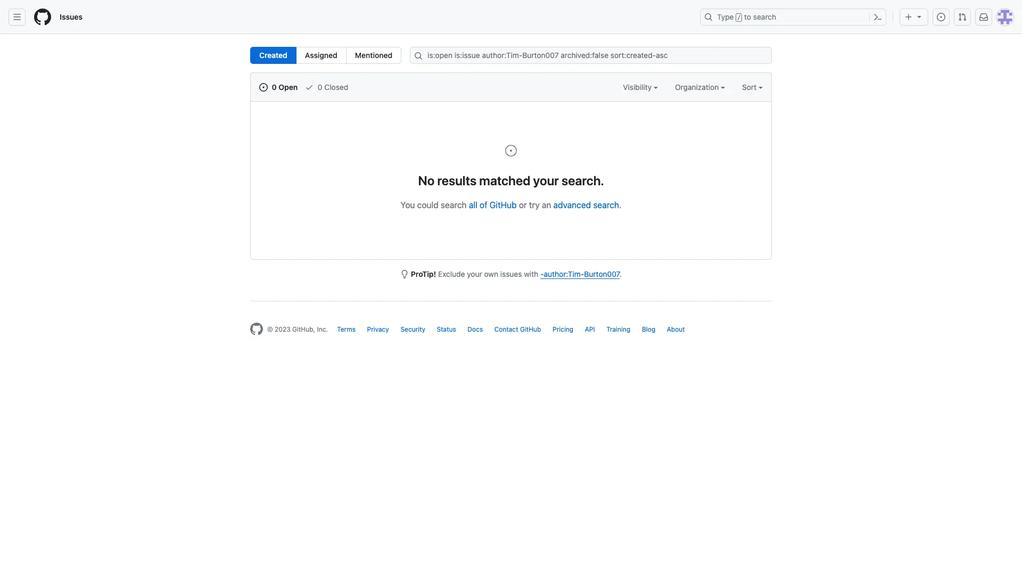 Task type: vqa. For each thing, say whether or not it's contained in the screenshot.
Insights LINK
no



Task type: locate. For each thing, give the bounding box(es) containing it.
0 horizontal spatial homepage image
[[34, 9, 51, 26]]

0 vertical spatial your
[[533, 173, 559, 188]]

assigned
[[305, 51, 338, 60]]

search image
[[414, 52, 423, 60]]

search right 'to'
[[754, 12, 777, 21]]

created
[[259, 51, 287, 60]]

0 vertical spatial issue opened image
[[937, 13, 946, 21]]

plus image
[[905, 13, 913, 21]]

about
[[667, 325, 685, 333]]

you could search all of github or try an advanced search .
[[401, 200, 622, 210]]

issue opened image left git pull request icon
[[937, 13, 946, 21]]

api
[[585, 325, 595, 333]]

1 vertical spatial github
[[520, 325, 541, 333]]

status
[[437, 325, 456, 333]]

created link
[[250, 47, 297, 64]]

all
[[469, 200, 478, 210]]

an
[[542, 200, 551, 210]]

issue opened image left the 0 open
[[259, 83, 268, 92]]

contact github link
[[495, 325, 541, 333]]

search down search.
[[594, 200, 619, 210]]

organization
[[675, 83, 721, 92]]

check image
[[305, 83, 314, 92]]

homepage image left © at the bottom of the page
[[250, 323, 263, 336]]

results
[[438, 173, 477, 188]]

advanced
[[554, 200, 591, 210]]

no
[[418, 173, 435, 188]]

author:tim-
[[544, 270, 584, 279]]

github right contact
[[520, 325, 541, 333]]

about link
[[667, 325, 685, 333]]

training link
[[607, 325, 631, 333]]

status link
[[437, 325, 456, 333]]

pricing
[[553, 325, 574, 333]]

homepage image
[[34, 9, 51, 26], [250, 323, 263, 336]]

1 horizontal spatial github
[[520, 325, 541, 333]]

github
[[490, 200, 517, 210], [520, 325, 541, 333]]

0 left open
[[272, 83, 277, 92]]

1 horizontal spatial 0
[[318, 83, 323, 92]]

command palette image
[[874, 13, 883, 21]]

.
[[619, 200, 622, 210], [620, 270, 622, 279]]

github right "of"
[[490, 200, 517, 210]]

Search all issues text field
[[410, 47, 772, 64]]

0 closed link
[[305, 81, 348, 93]]

your left the own
[[467, 270, 482, 279]]

-
[[541, 270, 544, 279]]

organization button
[[675, 81, 725, 93]]

©
[[267, 325, 273, 333]]

-author:tim-burton007 link
[[541, 270, 620, 279]]

0 right "check" image
[[318, 83, 323, 92]]

0 vertical spatial homepage image
[[34, 9, 51, 26]]

0 horizontal spatial issue opened image
[[259, 83, 268, 92]]

issue opened image inside the 0 open link
[[259, 83, 268, 92]]

your up an
[[533, 173, 559, 188]]

0 horizontal spatial 0
[[272, 83, 277, 92]]

footer
[[242, 301, 781, 362]]

1 vertical spatial issue opened image
[[259, 83, 268, 92]]

homepage image left issues
[[34, 9, 51, 26]]

issue opened image up no results matched your search.
[[505, 144, 518, 157]]

could
[[417, 200, 439, 210]]

search left all
[[441, 200, 467, 210]]

2 vertical spatial issue opened image
[[505, 144, 518, 157]]

0 horizontal spatial github
[[490, 200, 517, 210]]

1 vertical spatial homepage image
[[250, 323, 263, 336]]

your
[[533, 173, 559, 188], [467, 270, 482, 279]]

privacy
[[367, 325, 389, 333]]

0 open
[[270, 83, 298, 92]]

git pull request image
[[959, 13, 967, 21]]

docs
[[468, 325, 483, 333]]

1 horizontal spatial issue opened image
[[505, 144, 518, 157]]

docs link
[[468, 325, 483, 333]]

0
[[272, 83, 277, 92], [318, 83, 323, 92]]

2023
[[275, 325, 291, 333]]

burton007
[[584, 270, 620, 279]]

mentioned link
[[346, 47, 402, 64]]

open
[[279, 83, 298, 92]]

github,
[[292, 325, 315, 333]]

1 vertical spatial your
[[467, 270, 482, 279]]

visibility
[[623, 83, 654, 92]]

0 vertical spatial github
[[490, 200, 517, 210]]

0 inside 'link'
[[318, 83, 323, 92]]

search
[[754, 12, 777, 21], [441, 200, 467, 210], [594, 200, 619, 210]]

api link
[[585, 325, 595, 333]]

advanced search link
[[554, 200, 619, 210]]

2 0 from the left
[[318, 83, 323, 92]]

issue opened image
[[937, 13, 946, 21], [259, 83, 268, 92], [505, 144, 518, 157]]

1 0 from the left
[[272, 83, 277, 92]]



Task type: describe. For each thing, give the bounding box(es) containing it.
training
[[607, 325, 631, 333]]

contact
[[495, 325, 519, 333]]

you
[[401, 200, 415, 210]]

mentioned
[[355, 51, 393, 60]]

0 open link
[[259, 81, 298, 93]]

triangle down image
[[916, 12, 924, 21]]

security link
[[401, 325, 426, 333]]

issues
[[60, 12, 83, 21]]

light bulb image
[[401, 270, 409, 279]]

exclude
[[438, 270, 465, 279]]

or
[[519, 200, 527, 210]]

matched
[[480, 173, 531, 188]]

0 closed
[[316, 83, 348, 92]]

0 horizontal spatial your
[[467, 270, 482, 279]]

0 vertical spatial .
[[619, 200, 622, 210]]

contact github
[[495, 325, 541, 333]]

pricing link
[[553, 325, 574, 333]]

all of github link
[[469, 200, 517, 210]]

notifications image
[[980, 13, 989, 21]]

visibility button
[[623, 81, 658, 93]]

sort
[[742, 83, 757, 92]]

type / to search
[[717, 12, 777, 21]]

blog link
[[642, 325, 656, 333]]

2 horizontal spatial search
[[754, 12, 777, 21]]

protip!
[[411, 270, 436, 279]]

to
[[745, 12, 752, 21]]

privacy link
[[367, 325, 389, 333]]

protip! exclude your own issues with -author:tim-burton007 .
[[411, 270, 622, 279]]

issues element
[[250, 47, 402, 64]]

type
[[717, 12, 734, 21]]

with
[[524, 270, 539, 279]]

search.
[[562, 173, 604, 188]]

0 for open
[[272, 83, 277, 92]]

terms
[[337, 325, 356, 333]]

0 for closed
[[318, 83, 323, 92]]

blog
[[642, 325, 656, 333]]

closed
[[325, 83, 348, 92]]

© 2023 github, inc.
[[267, 325, 328, 333]]

no results matched your search.
[[418, 173, 604, 188]]

security
[[401, 325, 426, 333]]

1 horizontal spatial search
[[594, 200, 619, 210]]

footer containing © 2023 github, inc.
[[242, 301, 781, 362]]

1 horizontal spatial homepage image
[[250, 323, 263, 336]]

own
[[484, 270, 499, 279]]

0 horizontal spatial search
[[441, 200, 467, 210]]

Issues search field
[[410, 47, 772, 64]]

2 horizontal spatial issue opened image
[[937, 13, 946, 21]]

issues
[[501, 270, 522, 279]]

terms link
[[337, 325, 356, 333]]

try
[[529, 200, 540, 210]]

/
[[738, 14, 741, 21]]

1 vertical spatial .
[[620, 270, 622, 279]]

1 horizontal spatial your
[[533, 173, 559, 188]]

inc.
[[317, 325, 328, 333]]

assigned link
[[296, 47, 347, 64]]

of
[[480, 200, 488, 210]]

sort button
[[742, 81, 763, 93]]



